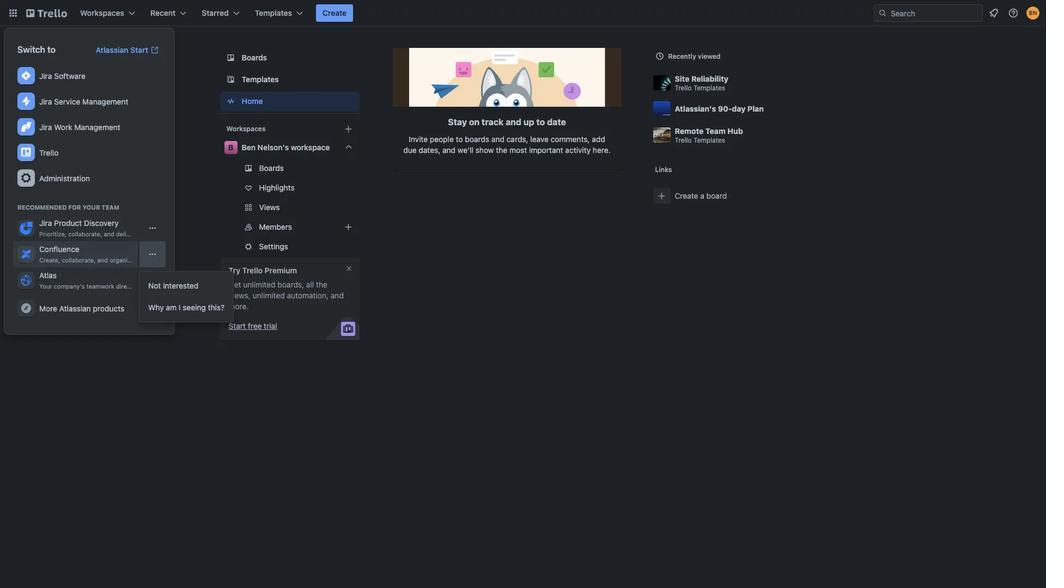 Task type: vqa. For each thing, say whether or not it's contained in the screenshot.
on
yes



Task type: describe. For each thing, give the bounding box(es) containing it.
jira for jira service management
[[39, 97, 52, 106]]

not
[[148, 281, 161, 290]]

hub
[[728, 126, 743, 135]]

views link
[[220, 199, 359, 216]]

1 horizontal spatial your
[[82, 204, 100, 211]]

date
[[547, 117, 566, 127]]

we'll
[[458, 145, 473, 155]]

more.
[[229, 302, 249, 311]]

back to home image
[[26, 4, 67, 22]]

templates inside the remote team hub trello templates
[[694, 136, 725, 144]]

automation,
[[287, 291, 329, 300]]

not interested
[[148, 281, 198, 290]]

search image
[[878, 9, 887, 17]]

workspace
[[291, 143, 330, 152]]

confluence options menu image
[[148, 250, 157, 259]]

this?
[[208, 303, 225, 312]]

0 notifications image
[[987, 7, 1000, 20]]

group containing not interested
[[139, 272, 233, 322]]

on
[[469, 117, 480, 127]]

boards
[[465, 135, 489, 144]]

switch to
[[17, 45, 56, 54]]

settings link
[[220, 238, 359, 256]]

and up show
[[491, 135, 504, 144]]

0 vertical spatial unlimited
[[243, 280, 275, 289]]

highlights
[[259, 183, 295, 192]]

why am i seeing this? button
[[139, 297, 233, 319]]

start inside button
[[229, 321, 246, 331]]

work
[[150, 257, 164, 264]]

recently
[[668, 52, 696, 60]]

add image
[[342, 221, 355, 234]]

free
[[248, 321, 262, 331]]

nelson's
[[258, 143, 289, 152]]

not interested button
[[139, 275, 233, 297]]

and left up
[[506, 117, 521, 127]]

atlassian's 90-day plan
[[675, 104, 764, 113]]

create button
[[316, 4, 353, 22]]

atlas
[[39, 271, 57, 280]]

here.
[[593, 145, 611, 155]]

jira service management
[[39, 97, 128, 106]]

trello inside trello "link"
[[39, 148, 59, 157]]

create for create
[[323, 8, 347, 17]]

template board image
[[224, 73, 237, 86]]

templates inside dropdown button
[[255, 8, 292, 17]]

boards for highlights
[[259, 163, 284, 173]]

start free trial button
[[229, 321, 277, 332]]

ben nelson's workspace
[[242, 143, 330, 152]]

new
[[137, 230, 149, 238]]

home
[[242, 96, 263, 106]]

track
[[482, 117, 504, 127]]

all
[[306, 280, 314, 289]]

people
[[430, 135, 454, 144]]

more atlassian products
[[39, 304, 124, 313]]

create for create a board
[[675, 191, 698, 201]]

templates link
[[220, 70, 359, 89]]

templates inside site reliability trello templates
[[694, 84, 725, 92]]

boards link for highlights
[[220, 160, 359, 177]]

try trello premium get unlimited boards, all the views, unlimited automation, and more.
[[229, 266, 344, 311]]

deliver
[[116, 230, 135, 238]]

90-
[[718, 104, 732, 113]]

create a board
[[675, 191, 727, 201]]

recent button
[[144, 4, 193, 22]]

confluence
[[39, 245, 79, 254]]

prioritize,
[[39, 230, 66, 238]]

boards link for templates
[[220, 48, 359, 68]]

board
[[706, 191, 727, 201]]

cards,
[[507, 135, 528, 144]]

most
[[509, 145, 527, 155]]

a
[[700, 191, 704, 201]]

recently viewed
[[668, 52, 721, 60]]

settings image
[[20, 172, 33, 185]]

trial
[[264, 321, 277, 331]]

add
[[592, 135, 605, 144]]

day
[[732, 104, 746, 113]]

viewed
[[698, 52, 721, 60]]

stay
[[448, 117, 467, 127]]

collaborate, inside confluence create, collaborate, and organize your work
[[62, 257, 96, 264]]

administration
[[39, 174, 90, 183]]

trello inside the remote team hub trello templates
[[675, 136, 692, 144]]

invite
[[409, 135, 428, 144]]

remote
[[675, 126, 704, 135]]

confluence create, collaborate, and organize your work
[[39, 245, 164, 264]]

premium
[[265, 266, 297, 275]]

important
[[529, 145, 563, 155]]

atlas your company's teamwork directory
[[39, 271, 142, 290]]

invite people to boards and cards, leave comments, add due dates, and we'll show the most important activity here.
[[403, 135, 611, 155]]

why
[[148, 303, 164, 312]]

views,
[[229, 291, 250, 300]]

jira product discovery options menu image
[[148, 224, 157, 233]]

members link
[[220, 218, 359, 236]]

management for jira service management
[[82, 97, 128, 106]]

product
[[54, 218, 82, 228]]

jira service management link
[[13, 89, 166, 114]]

interested
[[163, 281, 198, 290]]

0 horizontal spatial to
[[47, 45, 56, 54]]

show
[[475, 145, 494, 155]]

0 vertical spatial atlassian
[[96, 45, 128, 54]]

the inside invite people to boards and cards, leave comments, add due dates, and we'll show the most important activity here.
[[496, 145, 507, 155]]

home image
[[224, 95, 237, 108]]

service
[[54, 97, 80, 106]]

comments,
[[551, 135, 590, 144]]

i
[[179, 303, 181, 312]]

highlights link
[[220, 179, 359, 197]]



Task type: locate. For each thing, give the bounding box(es) containing it.
1 vertical spatial to
[[536, 117, 545, 127]]

1 vertical spatial start
[[229, 321, 246, 331]]

team
[[705, 126, 726, 135], [102, 204, 119, 211]]

templates right starred popup button
[[255, 8, 292, 17]]

1 vertical spatial the
[[316, 280, 327, 289]]

jira for jira work management
[[39, 122, 52, 132]]

and inside jira product discovery prioritize, collaborate, and deliver new ideas
[[104, 230, 114, 238]]

collaborate, inside jira product discovery prioritize, collaborate, and deliver new ideas
[[68, 230, 102, 238]]

start
[[130, 45, 148, 54], [229, 321, 246, 331]]

0 vertical spatial your
[[82, 204, 100, 211]]

0 horizontal spatial atlassian
[[59, 304, 91, 313]]

team up discovery
[[102, 204, 119, 211]]

0 vertical spatial management
[[82, 97, 128, 106]]

up
[[524, 117, 534, 127]]

management down jira service management link
[[74, 122, 120, 132]]

workspaces up ben
[[226, 125, 266, 133]]

am
[[166, 303, 177, 312]]

your right for
[[82, 204, 100, 211]]

and right automation,
[[331, 291, 344, 300]]

trello
[[675, 84, 692, 92], [675, 136, 692, 144], [39, 148, 59, 157], [242, 266, 263, 275]]

jira work management link
[[13, 114, 166, 140]]

start down 'recent' popup button
[[130, 45, 148, 54]]

1 horizontal spatial create
[[675, 191, 698, 201]]

jira left work
[[39, 122, 52, 132]]

the left most
[[496, 145, 507, 155]]

1 vertical spatial team
[[102, 204, 119, 211]]

trello link
[[13, 140, 166, 166]]

jira work management
[[39, 122, 120, 132]]

1 horizontal spatial to
[[456, 135, 463, 144]]

trello inside try trello premium get unlimited boards, all the views, unlimited automation, and more.
[[242, 266, 263, 275]]

3 jira from the top
[[39, 122, 52, 132]]

directory
[[116, 283, 142, 290]]

unlimited down boards,
[[253, 291, 285, 300]]

boards right board image
[[242, 53, 267, 62]]

1 vertical spatial your
[[39, 283, 52, 290]]

start free trial
[[229, 321, 277, 331]]

atlassian's 90-day plan link
[[649, 96, 835, 122]]

atlassian start
[[96, 45, 148, 54]]

home link
[[220, 92, 359, 111]]

1 jira from the top
[[39, 71, 52, 80]]

0 vertical spatial workspaces
[[80, 8, 124, 17]]

1 horizontal spatial start
[[229, 321, 246, 331]]

to inside invite people to boards and cards, leave comments, add due dates, and we'll show the most important activity here.
[[456, 135, 463, 144]]

jira for jira software
[[39, 71, 52, 80]]

try
[[229, 266, 240, 275]]

0 vertical spatial create
[[323, 8, 347, 17]]

0 vertical spatial start
[[130, 45, 148, 54]]

management for jira work management
[[74, 122, 120, 132]]

workspaces button
[[74, 4, 142, 22]]

1 vertical spatial boards
[[259, 163, 284, 173]]

0 vertical spatial team
[[705, 126, 726, 135]]

work
[[54, 122, 72, 132]]

starred
[[202, 8, 229, 17]]

0 vertical spatial collaborate,
[[68, 230, 102, 238]]

your inside the atlas your company's teamwork directory
[[39, 283, 52, 290]]

create,
[[39, 257, 60, 264]]

0 horizontal spatial start
[[130, 45, 148, 54]]

the right all
[[316, 280, 327, 289]]

more atlassian products link
[[13, 296, 166, 321]]

software
[[54, 71, 85, 80]]

site reliability trello templates
[[675, 74, 728, 92]]

site
[[675, 74, 690, 83]]

2 boards link from the top
[[220, 160, 359, 177]]

plan
[[747, 104, 764, 113]]

trello right try
[[242, 266, 263, 275]]

switch to… image
[[8, 8, 19, 19]]

trello down work
[[39, 148, 59, 157]]

the
[[496, 145, 507, 155], [316, 280, 327, 289]]

leave
[[530, 135, 549, 144]]

1 boards link from the top
[[220, 48, 359, 68]]

for
[[68, 204, 81, 211]]

1 vertical spatial boards link
[[220, 160, 359, 177]]

Search field
[[887, 5, 982, 21]]

atlassian up jira software link
[[96, 45, 128, 54]]

company's
[[54, 283, 85, 290]]

trello inside site reliability trello templates
[[675, 84, 692, 92]]

remote team hub trello templates
[[675, 126, 743, 144]]

to up we'll
[[456, 135, 463, 144]]

jira up prioritize,
[[39, 218, 52, 228]]

starred button
[[195, 4, 246, 22]]

settings
[[259, 242, 288, 251]]

collaborate,
[[68, 230, 102, 238], [62, 257, 96, 264]]

and inside try trello premium get unlimited boards, all the views, unlimited automation, and more.
[[331, 291, 344, 300]]

2 vertical spatial to
[[456, 135, 463, 144]]

create a workspace image
[[342, 123, 355, 136]]

primary element
[[0, 0, 1046, 26]]

jira software
[[39, 71, 85, 80]]

0 horizontal spatial create
[[323, 8, 347, 17]]

1 vertical spatial workspaces
[[226, 125, 266, 133]]

0 vertical spatial boards
[[242, 53, 267, 62]]

and left organize
[[97, 257, 108, 264]]

start left the free
[[229, 321, 246, 331]]

0 vertical spatial boards link
[[220, 48, 359, 68]]

and down discovery
[[104, 230, 114, 238]]

unlimited
[[243, 280, 275, 289], [253, 291, 285, 300]]

templates
[[255, 8, 292, 17], [242, 75, 279, 84], [694, 84, 725, 92], [694, 136, 725, 144]]

boards link up 'highlights' link
[[220, 160, 359, 177]]

0 horizontal spatial your
[[39, 283, 52, 290]]

activity
[[565, 145, 591, 155]]

1 horizontal spatial workspaces
[[226, 125, 266, 133]]

unlimited up views,
[[243, 280, 275, 289]]

1 horizontal spatial the
[[496, 145, 507, 155]]

recommended
[[17, 204, 67, 211]]

templates button
[[248, 4, 309, 22]]

jira inside jira product discovery prioritize, collaborate, and deliver new ideas
[[39, 218, 52, 228]]

to right switch
[[47, 45, 56, 54]]

atlassian
[[96, 45, 128, 54], [59, 304, 91, 313]]

create inside primary element
[[323, 8, 347, 17]]

get
[[229, 280, 241, 289]]

board image
[[224, 51, 237, 64]]

templates down reliability
[[694, 84, 725, 92]]

management
[[82, 97, 128, 106], [74, 122, 120, 132]]

1 vertical spatial create
[[675, 191, 698, 201]]

0 horizontal spatial team
[[102, 204, 119, 211]]

0 horizontal spatial workspaces
[[80, 8, 124, 17]]

1 vertical spatial atlassian
[[59, 304, 91, 313]]

discovery
[[84, 218, 119, 228]]

atlassian start link
[[89, 41, 166, 59]]

jira software link
[[13, 63, 166, 89]]

trello down site
[[675, 84, 692, 92]]

jira product discovery prioritize, collaborate, and deliver new ideas
[[39, 218, 166, 238]]

views
[[259, 203, 280, 212]]

to right up
[[536, 117, 545, 127]]

recent
[[150, 8, 176, 17]]

your down atlas
[[39, 283, 52, 290]]

more
[[39, 304, 57, 313]]

management down jira software link
[[82, 97, 128, 106]]

and down the people
[[442, 145, 456, 155]]

group
[[139, 272, 233, 322]]

members
[[259, 222, 292, 232]]

0 horizontal spatial the
[[316, 280, 327, 289]]

workspaces up atlassian start
[[80, 8, 124, 17]]

due
[[403, 145, 417, 155]]

and
[[506, 117, 521, 127], [491, 135, 504, 144], [442, 145, 456, 155], [104, 230, 114, 238], [97, 257, 108, 264], [331, 291, 344, 300]]

team left hub
[[705, 126, 726, 135]]

dates,
[[419, 145, 440, 155]]

why am i seeing this?
[[148, 303, 225, 312]]

boards up highlights
[[259, 163, 284, 173]]

teamwork
[[86, 283, 114, 290]]

1 vertical spatial collaborate,
[[62, 257, 96, 264]]

trello down remote
[[675, 136, 692, 144]]

create a board button
[[649, 183, 835, 209]]

templates up home
[[242, 75, 279, 84]]

collaborate, down confluence
[[62, 257, 96, 264]]

0 vertical spatial the
[[496, 145, 507, 155]]

and inside confluence create, collaborate, and organize your work
[[97, 257, 108, 264]]

templates down remote
[[694, 136, 725, 144]]

boards
[[242, 53, 267, 62], [259, 163, 284, 173]]

products
[[93, 304, 124, 313]]

jira left software
[[39, 71, 52, 80]]

team inside the remote team hub trello templates
[[705, 126, 726, 135]]

boards link up templates link
[[220, 48, 359, 68]]

boards for templates
[[242, 53, 267, 62]]

organize
[[110, 257, 134, 264]]

boards,
[[278, 280, 304, 289]]

jira left service
[[39, 97, 52, 106]]

0 vertical spatial to
[[47, 45, 56, 54]]

create
[[323, 8, 347, 17], [675, 191, 698, 201]]

1 vertical spatial unlimited
[[253, 291, 285, 300]]

atlassian down company's
[[59, 304, 91, 313]]

reliability
[[691, 74, 728, 83]]

1 vertical spatial management
[[74, 122, 120, 132]]

2 horizontal spatial to
[[536, 117, 545, 127]]

open information menu image
[[1008, 8, 1019, 19]]

your
[[136, 257, 148, 264]]

ben nelson (bennelson96) image
[[1026, 7, 1040, 20]]

collaborate, down discovery
[[68, 230, 102, 238]]

1 horizontal spatial atlassian
[[96, 45, 128, 54]]

4 jira from the top
[[39, 218, 52, 228]]

2 jira from the top
[[39, 97, 52, 106]]

to
[[47, 45, 56, 54], [536, 117, 545, 127], [456, 135, 463, 144]]

the inside try trello premium get unlimited boards, all the views, unlimited automation, and more.
[[316, 280, 327, 289]]

1 horizontal spatial team
[[705, 126, 726, 135]]

workspaces inside popup button
[[80, 8, 124, 17]]



